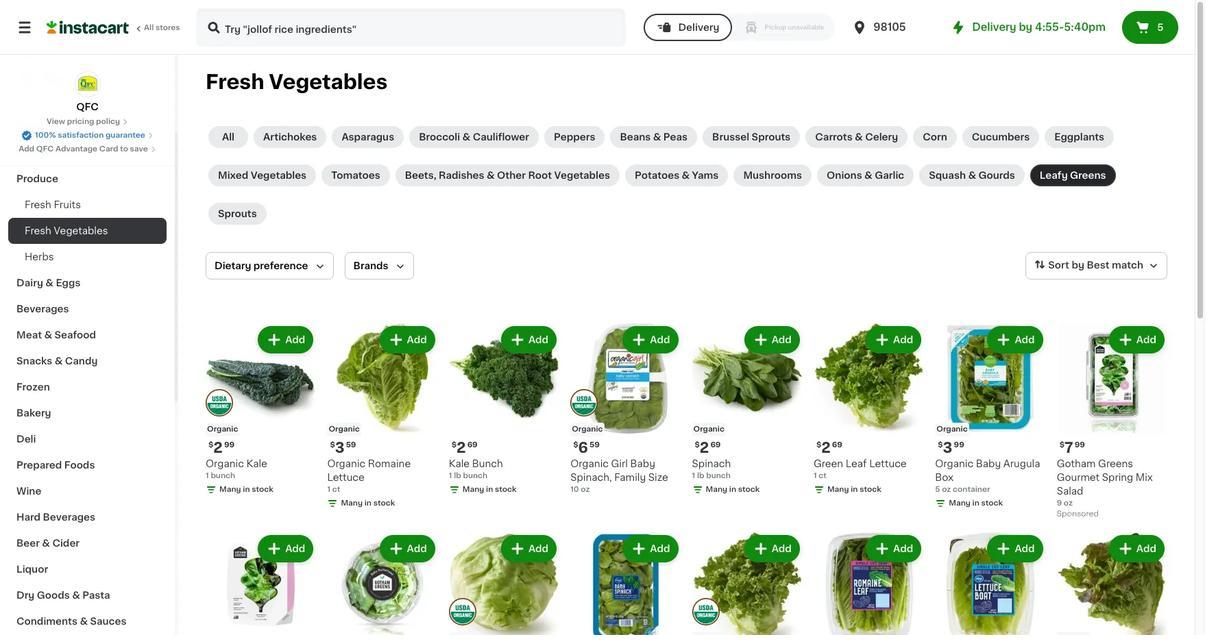 Task type: locate. For each thing, give the bounding box(es) containing it.
many down organic romaine lettuce 1 ct
[[341, 500, 363, 508]]

59 for 6
[[590, 442, 600, 449]]

4 $ from the left
[[573, 442, 578, 449]]

6
[[578, 441, 588, 455]]

yams
[[692, 171, 719, 180]]

greens right leafy
[[1070, 171, 1106, 180]]

0 horizontal spatial $ 2 69
[[452, 441, 478, 455]]

onions
[[827, 171, 862, 180]]

1 horizontal spatial item badge image
[[570, 389, 598, 417]]

2 99 from the left
[[954, 442, 964, 449]]

radishes
[[439, 171, 484, 180]]

0 horizontal spatial 69
[[467, 442, 478, 449]]

garlic
[[875, 171, 904, 180]]

59 inside $ 3 59
[[346, 442, 356, 449]]

1 vertical spatial lettuce
[[327, 473, 365, 483]]

0 horizontal spatial 3
[[335, 441, 345, 455]]

8 $ from the left
[[1060, 442, 1065, 449]]

2 2 from the left
[[457, 441, 466, 455]]

fresh vegetables link
[[8, 218, 167, 244]]

carrots & celery link
[[806, 126, 908, 148]]

organic down $ 3 99
[[935, 460, 974, 469]]

0 horizontal spatial kale
[[246, 460, 267, 469]]

5 $ from the left
[[695, 442, 700, 449]]

bunch inside spinach 1 lb bunch
[[706, 473, 731, 480]]

tomatoes
[[331, 171, 380, 180]]

1 inside organic romaine lettuce 1 ct
[[327, 486, 331, 494]]

0 horizontal spatial by
[[1019, 22, 1033, 32]]

beverages up cider
[[43, 513, 95, 522]]

by inside field
[[1072, 261, 1085, 270]]

3 for organic romaine lettuce
[[335, 441, 345, 455]]

fresh vegetables
[[206, 72, 388, 92], [25, 226, 108, 236]]

in down spinach 1 lb bunch
[[729, 486, 736, 494]]

0 horizontal spatial lb
[[454, 473, 461, 480]]

& left garlic
[[865, 171, 873, 180]]

1 vertical spatial greens
[[1098, 460, 1133, 469]]

vegetables down peppers
[[554, 171, 610, 180]]

herbs link
[[8, 244, 167, 270]]

all for all
[[222, 132, 235, 142]]

7
[[1065, 441, 1073, 455]]

ct down green on the right bottom of page
[[819, 473, 827, 480]]

many in stock down green leaf lettuce 1 ct
[[827, 486, 881, 494]]

$ up spinach,
[[573, 442, 578, 449]]

1 horizontal spatial oz
[[942, 486, 951, 494]]

$ up the kale bunch 1 lb bunch
[[452, 442, 457, 449]]

1 59 from the left
[[346, 442, 356, 449]]

3 bunch from the left
[[706, 473, 731, 480]]

dairy & eggs
[[16, 278, 81, 288]]

organic inside "organic baby arugula box 5 oz container"
[[935, 460, 974, 469]]

$ 2 69 for kale
[[452, 441, 478, 455]]

organic
[[207, 426, 238, 434], [329, 426, 360, 434], [572, 426, 603, 434], [693, 426, 725, 434], [937, 426, 968, 434], [206, 460, 244, 469], [327, 460, 366, 469], [570, 460, 609, 469], [935, 460, 974, 469]]

sponsored badge image
[[1057, 511, 1098, 519]]

1 horizontal spatial 69
[[711, 442, 721, 449]]

thanksgiving
[[16, 148, 82, 158]]

& left peas
[[653, 132, 661, 142]]

0 vertical spatial beverages
[[16, 304, 69, 314]]

2 $ from the left
[[330, 442, 335, 449]]

98105
[[874, 22, 906, 32]]

lettuce inside green leaf lettuce 1 ct
[[869, 460, 907, 469]]

fresh for produce
[[25, 200, 51, 210]]

$ 2 69 up the kale bunch 1 lb bunch
[[452, 441, 478, 455]]

many in stock for romaine
[[341, 500, 395, 508]]

bunch down spinach
[[706, 473, 731, 480]]

many down container
[[949, 500, 971, 508]]

many for romaine
[[341, 500, 363, 508]]

1 vertical spatial qfc
[[36, 145, 54, 153]]

fresh vegetables down fruits
[[25, 226, 108, 236]]

carrots
[[815, 132, 853, 142]]

99 inside $ 2 99
[[224, 442, 235, 449]]

qfc down 100%
[[36, 145, 54, 153]]

other
[[497, 171, 526, 180]]

bunch for spinach
[[706, 473, 731, 480]]

& for broccoli & cauliflower
[[462, 132, 471, 142]]

0 vertical spatial fresh
[[206, 72, 264, 92]]

0 horizontal spatial item badge image
[[206, 389, 233, 417]]

& left sauces on the left bottom of the page
[[80, 617, 88, 627]]

lettuce down $ 3 59
[[327, 473, 365, 483]]

6 $ from the left
[[816, 442, 821, 449]]

leaf
[[846, 460, 867, 469]]

stock for leaf
[[860, 486, 881, 494]]

sprouts down mixed
[[218, 209, 257, 219]]

$ 2 69 up green on the right bottom of page
[[816, 441, 843, 455]]

1 69 from the left
[[467, 442, 478, 449]]

again
[[69, 46, 96, 56]]

oz
[[581, 486, 590, 494], [942, 486, 951, 494], [1064, 500, 1073, 508]]

onions & garlic link
[[817, 165, 914, 186]]

2 horizontal spatial 99
[[1075, 442, 1085, 449]]

1 vertical spatial item badge image
[[692, 599, 720, 626]]

many
[[219, 486, 241, 494], [463, 486, 484, 494], [706, 486, 728, 494], [827, 486, 849, 494], [341, 500, 363, 508], [949, 500, 971, 508]]

3 up organic romaine lettuce 1 ct
[[335, 441, 345, 455]]

bunch inside organic kale 1 bunch
[[211, 473, 235, 480]]

deli
[[16, 435, 36, 444]]

snacks
[[16, 357, 52, 366]]

$ up gotham
[[1060, 442, 1065, 449]]

59 inside $ 6 59
[[590, 442, 600, 449]]

None search field
[[196, 8, 626, 47]]

$ inside $ 2 99
[[208, 442, 213, 449]]

in down organic kale 1 bunch
[[243, 486, 250, 494]]

$ up green on the right bottom of page
[[816, 442, 821, 449]]

produce link
[[8, 166, 167, 192]]

2 horizontal spatial oz
[[1064, 500, 1073, 508]]

ct inside green leaf lettuce 1 ct
[[819, 473, 827, 480]]

many for baby
[[949, 500, 971, 508]]

mix
[[1136, 473, 1153, 483]]

1 horizontal spatial delivery
[[972, 22, 1017, 32]]

& left 'yams'
[[682, 171, 690, 180]]

1 lb from the left
[[454, 473, 461, 480]]

lists link
[[8, 64, 167, 92]]

0 horizontal spatial 59
[[346, 442, 356, 449]]

2 $ 2 69 from the left
[[695, 441, 721, 455]]

0 vertical spatial lettuce
[[869, 460, 907, 469]]

0 vertical spatial 5
[[1157, 23, 1164, 32]]

$ for organic girl baby spinach, family size
[[573, 442, 578, 449]]

oz right 10
[[581, 486, 590, 494]]

all up mixed
[[222, 132, 235, 142]]

greens inside gotham greens gourmet spring mix salad 9 oz
[[1098, 460, 1133, 469]]

beets, radishes & other root vegetables
[[405, 171, 610, 180]]

& left eggs
[[45, 278, 53, 288]]

delivery inside delivery by 4:55-5:40pm link
[[972, 22, 1017, 32]]

beverages down dairy & eggs
[[16, 304, 69, 314]]

1 bunch from the left
[[211, 473, 235, 480]]

many in stock down organic romaine lettuce 1 ct
[[341, 500, 395, 508]]

2 baby from the left
[[976, 460, 1001, 469]]

in for leaf
[[851, 486, 858, 494]]

& for squash & gourds
[[968, 171, 976, 180]]

corn
[[923, 132, 947, 142]]

organic down $ 3 59
[[327, 460, 366, 469]]

gotham
[[1057, 460, 1096, 469]]

& for dairy & eggs
[[45, 278, 53, 288]]

& left celery
[[855, 132, 863, 142]]

1 horizontal spatial 3
[[943, 441, 953, 455]]

baby inside organic girl baby spinach, family size 10 oz
[[630, 460, 655, 469]]

$ up spinach
[[695, 442, 700, 449]]

delivery by 4:55-5:40pm
[[972, 22, 1106, 32]]

2 up the kale bunch 1 lb bunch
[[457, 441, 466, 455]]

many down organic kale 1 bunch
[[219, 486, 241, 494]]

1 horizontal spatial baby
[[976, 460, 1001, 469]]

100%
[[35, 132, 56, 139]]

liquor link
[[8, 557, 167, 583]]

lettuce for 3
[[327, 473, 365, 483]]

99 right 7
[[1075, 442, 1085, 449]]

& for carrots & celery
[[855, 132, 863, 142]]

product group
[[206, 324, 316, 499], [327, 324, 438, 512], [449, 324, 560, 499], [570, 324, 681, 496], [692, 324, 803, 499], [814, 324, 924, 499], [935, 324, 1046, 512], [1057, 324, 1168, 522], [206, 533, 316, 636], [327, 533, 438, 636], [449, 533, 560, 636], [570, 533, 681, 636], [692, 533, 803, 636], [814, 533, 924, 636], [935, 533, 1046, 636], [1057, 533, 1168, 636]]

lettuce right 'leaf'
[[869, 460, 907, 469]]

beans & peas
[[620, 132, 688, 142]]

fresh fruits link
[[8, 192, 167, 218]]

item badge image
[[206, 389, 233, 417], [692, 599, 720, 626]]

0 horizontal spatial fresh vegetables
[[25, 226, 108, 236]]

romaine
[[368, 460, 411, 469]]

beverages link
[[8, 296, 167, 322]]

& left candy
[[55, 357, 63, 366]]

0 horizontal spatial delivery
[[678, 23, 720, 32]]

gotham greens gourmet spring mix salad 9 oz
[[1057, 460, 1153, 508]]

qfc up view pricing policy link
[[76, 102, 99, 112]]

1 horizontal spatial lb
[[697, 473, 704, 480]]

squash & gourds
[[929, 171, 1015, 180]]

many in stock down the kale bunch 1 lb bunch
[[463, 486, 517, 494]]

$ inside the $ 7 99
[[1060, 442, 1065, 449]]

product group containing 6
[[570, 324, 681, 496]]

0 horizontal spatial bunch
[[211, 473, 235, 480]]

ct down $ 3 59
[[332, 486, 340, 494]]

bakery
[[16, 409, 51, 418]]

tomatoes link
[[322, 165, 390, 186]]

2 bunch from the left
[[463, 473, 488, 480]]

1 vertical spatial item badge image
[[449, 599, 476, 626]]

2 horizontal spatial bunch
[[706, 473, 731, 480]]

0 vertical spatial all
[[144, 24, 154, 32]]

in down organic romaine lettuce 1 ct
[[365, 500, 372, 508]]

mixed vegetables
[[218, 171, 307, 180]]

$ inside $ 3 99
[[938, 442, 943, 449]]

delivery for delivery
[[678, 23, 720, 32]]

5
[[1157, 23, 1164, 32], [935, 486, 940, 494]]

1 horizontal spatial sprouts
[[752, 132, 791, 142]]

0 vertical spatial item badge image
[[570, 389, 598, 417]]

0 vertical spatial greens
[[1070, 171, 1106, 180]]

5 inside button
[[1157, 23, 1164, 32]]

3 for organic baby arugula box
[[943, 441, 953, 455]]

& right meat
[[44, 330, 52, 340]]

1 horizontal spatial by
[[1072, 261, 1085, 270]]

1 horizontal spatial bunch
[[463, 473, 488, 480]]

1 horizontal spatial ct
[[819, 473, 827, 480]]

all left stores on the top
[[144, 24, 154, 32]]

by for sort
[[1072, 261, 1085, 270]]

3 2 from the left
[[700, 441, 709, 455]]

bunch down bunch
[[463, 473, 488, 480]]

1 baby from the left
[[630, 460, 655, 469]]

1 horizontal spatial 5
[[1157, 23, 1164, 32]]

baby up family
[[630, 460, 655, 469]]

bunch down $ 2 99
[[211, 473, 235, 480]]

$ 2 69 for spinach
[[695, 441, 721, 455]]

deli link
[[8, 426, 167, 452]]

in for 1
[[729, 486, 736, 494]]

2 up organic kale 1 bunch
[[213, 441, 223, 455]]

3
[[335, 441, 345, 455], [943, 441, 953, 455]]

1 horizontal spatial fresh vegetables
[[206, 72, 388, 92]]

2 for kale
[[457, 441, 466, 455]]

1 horizontal spatial $ 2 69
[[695, 441, 721, 455]]

organic inside organic romaine lettuce 1 ct
[[327, 460, 366, 469]]

many down the kale bunch 1 lb bunch
[[463, 486, 484, 494]]

69 up bunch
[[467, 442, 478, 449]]

baby up container
[[976, 460, 1001, 469]]

kale
[[246, 460, 267, 469], [449, 460, 470, 469]]

many in stock
[[219, 486, 273, 494], [463, 486, 517, 494], [706, 486, 760, 494], [827, 486, 881, 494], [341, 500, 395, 508], [949, 500, 1003, 508]]

2
[[213, 441, 223, 455], [457, 441, 466, 455], [700, 441, 709, 455], [821, 441, 831, 455]]

1 vertical spatial fresh
[[25, 200, 51, 210]]

2 lb from the left
[[697, 473, 704, 480]]

baby
[[630, 460, 655, 469], [976, 460, 1001, 469]]

1 vertical spatial by
[[1072, 261, 1085, 270]]

Best match Sort by field
[[1026, 252, 1168, 280]]

condiments
[[16, 617, 77, 627]]

fresh up all link
[[206, 72, 264, 92]]

beer & cider link
[[8, 531, 167, 557]]

item badge image
[[570, 389, 598, 417], [449, 599, 476, 626]]

& for onions & garlic
[[865, 171, 873, 180]]

59 right '6'
[[590, 442, 600, 449]]

3 99 from the left
[[1075, 442, 1085, 449]]

1 99 from the left
[[224, 442, 235, 449]]

1 horizontal spatial 99
[[954, 442, 964, 449]]

99 inside $ 3 99
[[954, 442, 964, 449]]

1 horizontal spatial qfc
[[76, 102, 99, 112]]

fresh up herbs
[[25, 226, 51, 236]]

1 kale from the left
[[246, 460, 267, 469]]

$ 2 69 up spinach
[[695, 441, 721, 455]]

& left pasta
[[72, 591, 80, 601]]

prepared foods link
[[8, 452, 167, 479]]

3 $ 2 69 from the left
[[816, 441, 843, 455]]

by left 4:55-
[[1019, 22, 1033, 32]]

in down container
[[973, 500, 980, 508]]

service type group
[[644, 14, 835, 41]]

many for 1
[[706, 486, 728, 494]]

delivery inside delivery button
[[678, 23, 720, 32]]

69 up green on the right bottom of page
[[832, 442, 843, 449]]

broccoli & cauliflower
[[419, 132, 529, 142]]

vegetables
[[269, 72, 388, 92], [251, 171, 307, 180], [554, 171, 610, 180], [54, 226, 108, 236]]

lettuce for 2
[[869, 460, 907, 469]]

kale bunch 1 lb bunch
[[449, 460, 503, 480]]

2 horizontal spatial 69
[[832, 442, 843, 449]]

in for bunch
[[486, 486, 493, 494]]

1 2 from the left
[[213, 441, 223, 455]]

& right beer
[[42, 539, 50, 548]]

1 horizontal spatial all
[[222, 132, 235, 142]]

99 up "organic baby arugula box 5 oz container" at the bottom of page
[[954, 442, 964, 449]]

3 69 from the left
[[832, 442, 843, 449]]

many in stock down organic kale 1 bunch
[[219, 486, 273, 494]]

many for kale
[[219, 486, 241, 494]]

1 horizontal spatial 59
[[590, 442, 600, 449]]

fresh down produce
[[25, 200, 51, 210]]

2 vertical spatial fresh
[[25, 226, 51, 236]]

$ up organic kale 1 bunch
[[208, 442, 213, 449]]

7 $ from the left
[[938, 442, 943, 449]]

1 vertical spatial fresh vegetables
[[25, 226, 108, 236]]

$ up box
[[938, 442, 943, 449]]

$ up organic romaine lettuce 1 ct
[[330, 442, 335, 449]]

1 3 from the left
[[335, 441, 345, 455]]

& for snacks & candy
[[55, 357, 63, 366]]

fresh vegetables up artichokes
[[206, 72, 388, 92]]

1 inside the kale bunch 1 lb bunch
[[449, 473, 452, 480]]

many down spinach 1 lb bunch
[[706, 486, 728, 494]]

sprouts up mushrooms
[[752, 132, 791, 142]]

0 horizontal spatial oz
[[581, 486, 590, 494]]

bunch for organic
[[211, 473, 235, 480]]

lb inside spinach 1 lb bunch
[[697, 473, 704, 480]]

oz inside gotham greens gourmet spring mix salad 9 oz
[[1064, 500, 1073, 508]]

1 $ 2 69 from the left
[[452, 441, 478, 455]]

2 59 from the left
[[590, 442, 600, 449]]

fruits
[[54, 200, 81, 210]]

stock for 1
[[738, 486, 760, 494]]

& left other
[[487, 171, 495, 180]]

$ for gotham greens gourmet spring mix salad
[[1060, 442, 1065, 449]]

oz right '9'
[[1064, 500, 1073, 508]]

many in stock down container
[[949, 500, 1003, 508]]

1 vertical spatial all
[[222, 132, 235, 142]]

best
[[1087, 261, 1110, 270]]

sprouts
[[752, 132, 791, 142], [218, 209, 257, 219]]

by right sort
[[1072, 261, 1085, 270]]

many down green on the right bottom of page
[[827, 486, 849, 494]]

corn link
[[913, 126, 957, 148]]

it
[[60, 46, 67, 56]]

organic down $ 2 99
[[206, 460, 244, 469]]

frozen link
[[8, 374, 167, 400]]

asparagus
[[342, 132, 394, 142]]

ct
[[819, 473, 827, 480], [332, 486, 340, 494]]

many in stock down spinach 1 lb bunch
[[706, 486, 760, 494]]

0 horizontal spatial 99
[[224, 442, 235, 449]]

1 vertical spatial ct
[[332, 486, 340, 494]]

vegetables down artichokes link
[[251, 171, 307, 180]]

& for condiments & sauces
[[80, 617, 88, 627]]

brands button
[[345, 252, 414, 280]]

2 horizontal spatial $ 2 69
[[816, 441, 843, 455]]

69 up spinach
[[711, 442, 721, 449]]

5 button
[[1122, 11, 1179, 44]]

5 inside "organic baby arugula box 5 oz container"
[[935, 486, 940, 494]]

oz inside organic girl baby spinach, family size 10 oz
[[581, 486, 590, 494]]

$ 3 59
[[330, 441, 356, 455]]

greens up spring
[[1098, 460, 1133, 469]]

Search field
[[197, 10, 625, 45]]

dry
[[16, 591, 35, 601]]

4 2 from the left
[[821, 441, 831, 455]]

2 up green on the right bottom of page
[[821, 441, 831, 455]]

3 up box
[[943, 441, 953, 455]]

0 horizontal spatial sprouts
[[218, 209, 257, 219]]

arugula
[[1004, 460, 1040, 469]]

69 for spinach
[[711, 442, 721, 449]]

in down green leaf lettuce 1 ct
[[851, 486, 858, 494]]

99 for 7
[[1075, 442, 1085, 449]]

0 horizontal spatial baby
[[630, 460, 655, 469]]

0 horizontal spatial all
[[144, 24, 154, 32]]

0 horizontal spatial lettuce
[[327, 473, 365, 483]]

lb
[[454, 473, 461, 480], [697, 473, 704, 480]]

bunch
[[211, 473, 235, 480], [463, 473, 488, 480], [706, 473, 731, 480]]

3 $ from the left
[[452, 442, 457, 449]]

1 inside spinach 1 lb bunch
[[692, 473, 695, 480]]

1 horizontal spatial kale
[[449, 460, 470, 469]]

59 up organic romaine lettuce 1 ct
[[346, 442, 356, 449]]

2 69 from the left
[[711, 442, 721, 449]]

0 horizontal spatial 5
[[935, 486, 940, 494]]

2 up spinach
[[700, 441, 709, 455]]

$ inside $ 6 59
[[573, 442, 578, 449]]

ct inside organic romaine lettuce 1 ct
[[332, 486, 340, 494]]

& right broccoli
[[462, 132, 471, 142]]

99 inside the $ 7 99
[[1075, 442, 1085, 449]]

in for baby
[[973, 500, 980, 508]]

greens
[[1070, 171, 1106, 180], [1098, 460, 1133, 469]]

in down the kale bunch 1 lb bunch
[[486, 486, 493, 494]]

lettuce inside organic romaine lettuce 1 ct
[[327, 473, 365, 483]]

&
[[462, 132, 471, 142], [653, 132, 661, 142], [855, 132, 863, 142], [487, 171, 495, 180], [682, 171, 690, 180], [865, 171, 873, 180], [968, 171, 976, 180], [45, 278, 53, 288], [44, 330, 52, 340], [55, 357, 63, 366], [42, 539, 50, 548], [72, 591, 80, 601], [80, 617, 88, 627]]

oz down box
[[942, 486, 951, 494]]

broccoli
[[419, 132, 460, 142]]

1 horizontal spatial lettuce
[[869, 460, 907, 469]]

99 up organic kale 1 bunch
[[224, 442, 235, 449]]

0 vertical spatial ct
[[819, 473, 827, 480]]

1 $ from the left
[[208, 442, 213, 449]]

$ inside $ 3 59
[[330, 442, 335, 449]]

many for bunch
[[463, 486, 484, 494]]

2 kale from the left
[[449, 460, 470, 469]]

to
[[120, 145, 128, 153]]

salad
[[1057, 487, 1084, 497]]

2 3 from the left
[[943, 441, 953, 455]]

vegetables up herbs link
[[54, 226, 108, 236]]

qfc
[[76, 102, 99, 112], [36, 145, 54, 153]]

0 horizontal spatial ct
[[332, 486, 340, 494]]

0 vertical spatial by
[[1019, 22, 1033, 32]]

0 vertical spatial item badge image
[[206, 389, 233, 417]]

& for meat & seafood
[[44, 330, 52, 340]]

organic up spinach,
[[570, 460, 609, 469]]

eggs
[[56, 278, 81, 288]]

many in stock for kale
[[219, 486, 273, 494]]

organic up $ 6 59 on the left bottom of page
[[572, 426, 603, 434]]

1 vertical spatial 5
[[935, 486, 940, 494]]

& left gourds
[[968, 171, 976, 180]]



Task type: describe. For each thing, give the bounding box(es) containing it.
buy it again
[[38, 46, 96, 56]]

brussel sprouts
[[712, 132, 791, 142]]

container
[[953, 486, 990, 494]]

1 vertical spatial sprouts
[[218, 209, 257, 219]]

& for potatoes & yams
[[682, 171, 690, 180]]

$ for organic romaine lettuce
[[330, 442, 335, 449]]

organic inside organic kale 1 bunch
[[206, 460, 244, 469]]

$ for organic baby arugula box
[[938, 442, 943, 449]]

many in stock for bunch
[[463, 486, 517, 494]]

condiments & sauces link
[[8, 609, 167, 635]]

preference
[[254, 261, 308, 271]]

pasta
[[82, 591, 110, 601]]

in for romaine
[[365, 500, 372, 508]]

greens for leafy
[[1070, 171, 1106, 180]]

all for all stores
[[144, 24, 154, 32]]

meat & seafood
[[16, 330, 96, 340]]

candy
[[65, 357, 98, 366]]

seafood
[[55, 330, 96, 340]]

organic up $ 3 59
[[329, 426, 360, 434]]

stores
[[156, 24, 180, 32]]

thanksgiving link
[[8, 140, 167, 166]]

many for leaf
[[827, 486, 849, 494]]

cucumbers link
[[962, 126, 1039, 148]]

99 for 2
[[224, 442, 235, 449]]

save
[[130, 145, 148, 153]]

hard beverages link
[[8, 505, 167, 531]]

$ 2 99
[[208, 441, 235, 455]]

spinach,
[[570, 473, 612, 483]]

buy
[[38, 46, 58, 56]]

by for delivery
[[1019, 22, 1033, 32]]

oz for 7
[[1064, 500, 1073, 508]]

0 horizontal spatial qfc
[[36, 145, 54, 153]]

1 horizontal spatial item badge image
[[692, 599, 720, 626]]

spinach
[[692, 460, 731, 469]]

squash & gourds link
[[920, 165, 1025, 186]]

oz for 6
[[581, 486, 590, 494]]

$ for green leaf lettuce
[[816, 442, 821, 449]]

& for beer & cider
[[42, 539, 50, 548]]

organic girl baby spinach, family size 10 oz
[[570, 460, 668, 494]]

delivery button
[[644, 14, 732, 41]]

1 inside green leaf lettuce 1 ct
[[814, 473, 817, 480]]

spinach 1 lb bunch
[[692, 460, 731, 480]]

instacart logo image
[[47, 19, 129, 36]]

gourmet
[[1057, 473, 1100, 483]]

onions & garlic
[[827, 171, 904, 180]]

dry goods & pasta link
[[8, 583, 167, 609]]

potatoes & yams
[[635, 171, 719, 180]]

prepared
[[16, 461, 62, 470]]

broccoli & cauliflower link
[[409, 126, 539, 148]]

potatoes & yams link
[[625, 165, 728, 186]]

mushrooms link
[[734, 165, 812, 186]]

produce
[[16, 174, 58, 184]]

mushrooms
[[743, 171, 802, 180]]

many in stock for leaf
[[827, 486, 881, 494]]

dairy
[[16, 278, 43, 288]]

beets, radishes & other root vegetables link
[[395, 165, 620, 186]]

sprouts link
[[208, 203, 267, 225]]

squash
[[929, 171, 966, 180]]

100% satisfaction guarantee
[[35, 132, 145, 139]]

beets,
[[405, 171, 437, 180]]

fresh for fresh fruits
[[25, 226, 51, 236]]

cider
[[52, 539, 80, 548]]

fresh vegetables inside fresh vegetables link
[[25, 226, 108, 236]]

69 for green
[[832, 442, 843, 449]]

all stores link
[[47, 8, 181, 47]]

frozen
[[16, 383, 50, 392]]

99 for 3
[[954, 442, 964, 449]]

wine
[[16, 487, 41, 496]]

dry goods & pasta
[[16, 591, 110, 601]]

oz inside "organic baby arugula box 5 oz container"
[[942, 486, 951, 494]]

eggplants link
[[1045, 126, 1114, 148]]

98105 button
[[852, 8, 934, 47]]

bunch
[[472, 460, 503, 469]]

organic inside organic girl baby spinach, family size 10 oz
[[570, 460, 609, 469]]

potatoes
[[635, 171, 680, 180]]

lb inside the kale bunch 1 lb bunch
[[454, 473, 461, 480]]

$ for organic kale
[[208, 442, 213, 449]]

0 vertical spatial fresh vegetables
[[206, 72, 388, 92]]

$ 2 69 for green
[[816, 441, 843, 455]]

$ for kale bunch
[[452, 442, 457, 449]]

spring
[[1102, 473, 1133, 483]]

0 vertical spatial qfc
[[76, 102, 99, 112]]

meat & seafood link
[[8, 322, 167, 348]]

1 inside organic kale 1 bunch
[[206, 473, 209, 480]]

peppers
[[554, 132, 595, 142]]

match
[[1112, 261, 1144, 270]]

delivery for delivery by 4:55-5:40pm
[[972, 22, 1017, 32]]

$ for spinach
[[695, 442, 700, 449]]

all link
[[208, 126, 248, 148]]

girl
[[611, 460, 628, 469]]

in for kale
[[243, 486, 250, 494]]

organic romaine lettuce 1 ct
[[327, 460, 411, 494]]

qfc logo image
[[74, 71, 100, 97]]

stock for romaine
[[373, 500, 395, 508]]

10
[[570, 486, 579, 494]]

advantage
[[56, 145, 97, 153]]

view pricing policy link
[[47, 117, 128, 128]]

dairy & eggs link
[[8, 270, 167, 296]]

gourds
[[979, 171, 1015, 180]]

ct for 3
[[332, 486, 340, 494]]

organic baby arugula box 5 oz container
[[935, 460, 1040, 494]]

many in stock for 1
[[706, 486, 760, 494]]

greens for gotham
[[1098, 460, 1133, 469]]

dietary preference
[[215, 261, 308, 271]]

cauliflower
[[473, 132, 529, 142]]

2 for green
[[821, 441, 831, 455]]

guarantee
[[106, 132, 145, 139]]

stock for baby
[[981, 500, 1003, 508]]

dietary
[[215, 261, 251, 271]]

& for beans & peas
[[653, 132, 661, 142]]

buy it again link
[[8, 37, 167, 64]]

vegetables up artichokes
[[269, 72, 388, 92]]

kale inside organic kale 1 bunch
[[246, 460, 267, 469]]

peas
[[664, 132, 688, 142]]

stock for bunch
[[495, 486, 517, 494]]

artichokes
[[263, 132, 317, 142]]

product group containing 7
[[1057, 324, 1168, 522]]

view
[[47, 118, 65, 125]]

hard beverages
[[16, 513, 95, 522]]

beer & cider
[[16, 539, 80, 548]]

2 for spinach
[[700, 441, 709, 455]]

1 vertical spatial beverages
[[43, 513, 95, 522]]

stock for kale
[[252, 486, 273, 494]]

organic up $ 3 99
[[937, 426, 968, 434]]

artichokes link
[[254, 126, 327, 148]]

2 for organic
[[213, 441, 223, 455]]

0 vertical spatial sprouts
[[752, 132, 791, 142]]

organic up $ 2 99
[[207, 426, 238, 434]]

ct for 2
[[819, 473, 827, 480]]

many in stock for baby
[[949, 500, 1003, 508]]

69 for kale
[[467, 442, 478, 449]]

0 horizontal spatial item badge image
[[449, 599, 476, 626]]

root
[[528, 171, 552, 180]]

sort
[[1048, 261, 1070, 270]]

celery
[[865, 132, 898, 142]]

organic up spinach
[[693, 426, 725, 434]]

kale inside the kale bunch 1 lb bunch
[[449, 460, 470, 469]]

recipes link
[[8, 114, 167, 140]]

59 for 3
[[346, 442, 356, 449]]

baby inside "organic baby arugula box 5 oz container"
[[976, 460, 1001, 469]]

bunch inside the kale bunch 1 lb bunch
[[463, 473, 488, 480]]

foods
[[64, 461, 95, 470]]

dietary preference button
[[206, 252, 334, 280]]

eggplants
[[1055, 132, 1105, 142]]



Task type: vqa. For each thing, say whether or not it's contained in the screenshot.
Account in WE ENCOURAGE YOU TO LEARN MORE ABOUT HOW THESE GUIDELINES APPLY TO YOU BY VIEWING OUR ACCOUNT ACCESS GUIDELINES FOR CUSTOMERS AND SHOPPERS.
no



